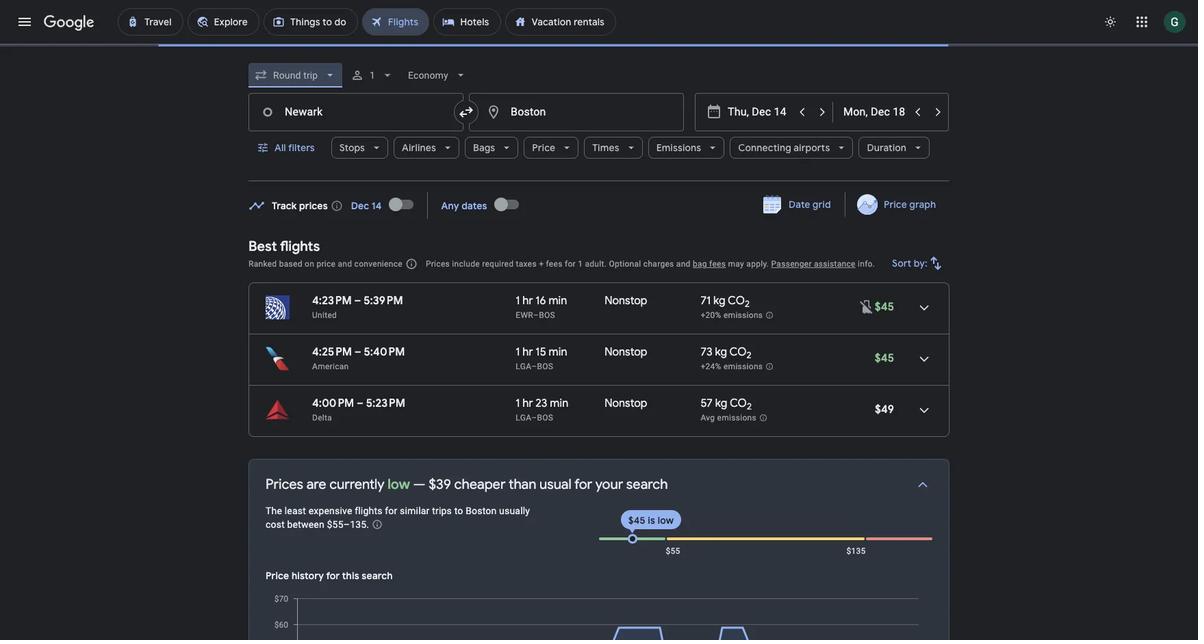 Task type: locate. For each thing, give the bounding box(es) containing it.
min right 16
[[549, 294, 567, 308]]

bos inside 1 hr 16 min ewr – bos
[[539, 311, 555, 320]]

price graph button
[[848, 192, 947, 217]]

usually
[[499, 506, 530, 517]]

1 vertical spatial low
[[658, 515, 674, 527]]

2 for 57
[[747, 401, 752, 413]]

1 vertical spatial lga
[[516, 414, 532, 423]]

2 vertical spatial kg
[[715, 397, 727, 411]]

2 lga from the top
[[516, 414, 532, 423]]

$45 for $45 text field
[[875, 352, 894, 366]]

1 vertical spatial bos
[[537, 362, 553, 372]]

hr left 16
[[523, 294, 533, 308]]

price inside "button"
[[884, 199, 907, 211]]

0 vertical spatial flights
[[280, 238, 320, 255]]

prices up the
[[266, 477, 303, 494]]

0 vertical spatial price
[[532, 142, 555, 154]]

2 vertical spatial emissions
[[717, 414, 757, 423]]

$45 left 'flight details. leaves laguardia airport at 4:25 pm on thursday, december 14 and arrives at boston logan international airport at 5:40 pm on thursday, december 14.' "image"
[[875, 352, 894, 366]]

2 up +24% emissions
[[747, 350, 752, 362]]

1 inside 1 hr 16 min ewr – bos
[[516, 294, 520, 308]]

0 vertical spatial prices
[[426, 259, 450, 269]]

0 vertical spatial $45
[[875, 301, 894, 314]]

co
[[728, 294, 745, 308], [730, 346, 747, 359], [730, 397, 747, 411]]

$55–135 .
[[327, 520, 369, 531]]

delta
[[312, 414, 332, 423]]

stops button
[[331, 131, 388, 164]]

kg inside 73 kg co 2
[[715, 346, 727, 359]]

1 hr from the top
[[523, 294, 533, 308]]

connecting
[[738, 142, 791, 154]]

and left bag
[[676, 259, 691, 269]]

5:40 pm
[[364, 346, 405, 359]]

min inside 1 hr 23 min lga – bos
[[550, 397, 568, 411]]

apply.
[[747, 259, 769, 269]]

1 horizontal spatial and
[[676, 259, 691, 269]]

hr left 23
[[523, 397, 533, 411]]

and right 'price'
[[338, 259, 352, 269]]

kg inside 57 kg co 2
[[715, 397, 727, 411]]

1 vertical spatial prices
[[266, 477, 303, 494]]

2 inside 71 kg co 2
[[745, 299, 750, 310]]

lga inside 1 hr 23 min lga – bos
[[516, 414, 532, 423]]

– left arrival time: 5:39 pm. text field
[[354, 294, 361, 308]]

min for 1 hr 15 min
[[549, 346, 567, 359]]

– down 16
[[533, 311, 539, 320]]

0 vertical spatial low
[[388, 477, 410, 494]]

flight details. leaves laguardia airport at 4:00 pm on thursday, december 14 and arrives at boston logan international airport at 5:23 pm on thursday, december 14. image
[[908, 394, 941, 427]]

$45
[[875, 301, 894, 314], [875, 352, 894, 366], [628, 515, 646, 527]]

avg
[[701, 414, 715, 423]]

nonstop for 1 hr 16 min
[[605, 294, 647, 308]]

bos down 16
[[539, 311, 555, 320]]

optional
[[609, 259, 641, 269]]

1 hr 15 min lga – bos
[[516, 346, 567, 372]]

2 for 73
[[747, 350, 752, 362]]

1 vertical spatial 2
[[747, 350, 752, 362]]

min inside 1 hr 16 min ewr – bos
[[549, 294, 567, 308]]

71
[[701, 294, 711, 308]]

usual
[[540, 477, 571, 494]]

cheaper
[[454, 477, 506, 494]]

main content
[[249, 188, 962, 641]]

emissions down 73 kg co 2 on the bottom right
[[724, 362, 763, 372]]

co inside 73 kg co 2
[[730, 346, 747, 359]]

lga down total duration 1 hr 23 min. element
[[516, 414, 532, 423]]

73
[[701, 346, 712, 359]]

45 US dollars text field
[[875, 352, 894, 366]]

0 horizontal spatial flights
[[280, 238, 320, 255]]

hr left '15'
[[523, 346, 533, 359]]

co up +24% emissions
[[730, 346, 747, 359]]

0 vertical spatial search
[[626, 477, 668, 494]]

1 horizontal spatial price
[[532, 142, 555, 154]]

2 inside 57 kg co 2
[[747, 401, 752, 413]]

min right '15'
[[549, 346, 567, 359]]

2 for 71
[[745, 299, 750, 310]]

4:00 pm
[[312, 397, 354, 411]]

fees right +
[[546, 259, 563, 269]]

2 vertical spatial 2
[[747, 401, 752, 413]]

0 vertical spatial hr
[[523, 294, 533, 308]]

0 vertical spatial nonstop flight. element
[[605, 294, 647, 310]]

0 vertical spatial bos
[[539, 311, 555, 320]]

0 horizontal spatial fees
[[546, 259, 563, 269]]

nonstop for 1 hr 15 min
[[605, 346, 647, 359]]

2 vertical spatial bos
[[537, 414, 553, 423]]

1 vertical spatial $45
[[875, 352, 894, 366]]

co up avg emissions
[[730, 397, 747, 411]]

16
[[536, 294, 546, 308]]

0 vertical spatial min
[[549, 294, 567, 308]]

None text field
[[469, 93, 684, 131]]

None field
[[249, 63, 343, 88], [403, 63, 473, 88], [249, 63, 343, 88], [403, 63, 473, 88]]

ranked based on price and convenience
[[249, 259, 403, 269]]

include
[[452, 259, 480, 269]]

0 horizontal spatial price
[[266, 570, 289, 583]]

hr inside 1 hr 23 min lga – bos
[[523, 397, 533, 411]]

co up +20% emissions
[[728, 294, 745, 308]]

2 vertical spatial co
[[730, 397, 747, 411]]

+20%
[[701, 311, 721, 321]]

nonstop
[[605, 294, 647, 308], [605, 346, 647, 359], [605, 397, 647, 411]]

Departure time: 4:00 PM. text field
[[312, 397, 354, 411]]

flights up based
[[280, 238, 320, 255]]

for left your
[[574, 477, 592, 494]]

2 horizontal spatial price
[[884, 199, 907, 211]]

kg right 71
[[713, 294, 726, 308]]

2 vertical spatial nonstop flight. element
[[605, 397, 647, 413]]

leaves laguardia airport at 4:25 pm on thursday, december 14 and arrives at boston logan international airport at 5:40 pm on thursday, december 14. element
[[312, 346, 405, 359]]

low left —
[[388, 477, 410, 494]]

min for 1 hr 16 min
[[549, 294, 567, 308]]

price history graph application
[[264, 594, 933, 641]]

search right the "this"
[[362, 570, 393, 583]]

71 kg co 2
[[701, 294, 750, 310]]

ranked
[[249, 259, 277, 269]]

1 vertical spatial search
[[362, 570, 393, 583]]

are
[[307, 477, 326, 494]]

1 nonstop from the top
[[605, 294, 647, 308]]

2 vertical spatial price
[[266, 570, 289, 583]]

0 horizontal spatial prices
[[266, 477, 303, 494]]

avg emissions
[[701, 414, 757, 423]]

hr inside 1 hr 16 min ewr – bos
[[523, 294, 533, 308]]

total duration 1 hr 23 min. element
[[516, 397, 605, 413]]

$45 left "flight details. leaves newark liberty international airport at 4:23 pm on thursday, december 14 and arrives at boston logan international airport at 5:39 pm on thursday, december 14." icon
[[875, 301, 894, 314]]

2 hr from the top
[[523, 346, 533, 359]]

1 horizontal spatial search
[[626, 477, 668, 494]]

total duration 1 hr 16 min. element
[[516, 294, 605, 310]]

hr for 23
[[523, 397, 533, 411]]

Arrival time: 5:40 PM. text field
[[364, 346, 405, 359]]

57 kg co 2
[[701, 397, 752, 413]]

None text field
[[249, 93, 464, 131]]

– down 23
[[532, 414, 537, 423]]

2 nonstop from the top
[[605, 346, 647, 359]]

emissions down 57 kg co 2
[[717, 414, 757, 423]]

None search field
[[249, 59, 950, 181]]

hr inside 1 hr 15 min lga – bos
[[523, 346, 533, 359]]

$55–135
[[327, 520, 367, 531]]

1 inside 1 hr 23 min lga – bos
[[516, 397, 520, 411]]

co inside 71 kg co 2
[[728, 294, 745, 308]]

leaves laguardia airport at 4:00 pm on thursday, december 14 and arrives at boston logan international airport at 5:23 pm on thursday, december 14. element
[[312, 397, 405, 411]]

2 up +20% emissions
[[745, 299, 750, 310]]

price
[[532, 142, 555, 154], [884, 199, 907, 211], [266, 570, 289, 583]]

5:23 pm
[[366, 397, 405, 411]]

emissions for 57
[[717, 414, 757, 423]]

low
[[388, 477, 410, 494], [658, 515, 674, 527]]

4:25 pm – 5:40 pm american
[[312, 346, 405, 372]]

kg for 73
[[715, 346, 727, 359]]

2
[[745, 299, 750, 310], [747, 350, 752, 362], [747, 401, 752, 413]]

4:25 pm
[[312, 346, 352, 359]]

lga
[[516, 362, 532, 372], [516, 414, 532, 423]]

than
[[509, 477, 536, 494]]

price for price graph
[[884, 199, 907, 211]]

1 horizontal spatial low
[[658, 515, 674, 527]]

any
[[441, 200, 459, 212]]

boston
[[466, 506, 497, 517]]

nonstop flight. element for 1 hr 15 min
[[605, 346, 647, 362]]

co for 71
[[728, 294, 745, 308]]

0 horizontal spatial low
[[388, 477, 410, 494]]

0 horizontal spatial search
[[362, 570, 393, 583]]

bos inside 1 hr 15 min lga – bos
[[537, 362, 553, 372]]

1 inside 1 hr 15 min lga – bos
[[516, 346, 520, 359]]

1 vertical spatial hr
[[523, 346, 533, 359]]

co inside 57 kg co 2
[[730, 397, 747, 411]]

best
[[249, 238, 277, 255]]

1 lga from the top
[[516, 362, 532, 372]]

may
[[728, 259, 744, 269]]

0 horizontal spatial and
[[338, 259, 352, 269]]

1 vertical spatial co
[[730, 346, 747, 359]]

kg right 73
[[715, 346, 727, 359]]

nonstop flight. element
[[605, 294, 647, 310], [605, 346, 647, 362], [605, 397, 647, 413]]

– inside 4:00 pm – 5:23 pm delta
[[357, 397, 364, 411]]

1 horizontal spatial prices
[[426, 259, 450, 269]]

1 vertical spatial nonstop
[[605, 346, 647, 359]]

3 nonstop flight. element from the top
[[605, 397, 647, 413]]

2 inside 73 kg co 2
[[747, 350, 752, 362]]

and
[[338, 259, 352, 269], [676, 259, 691, 269]]

0 vertical spatial kg
[[713, 294, 726, 308]]

adult.
[[585, 259, 607, 269]]

3 hr from the top
[[523, 397, 533, 411]]

prices right learn more about ranking icon at top
[[426, 259, 450, 269]]

1 vertical spatial price
[[884, 199, 907, 211]]

for left adult. at the top
[[565, 259, 576, 269]]

0 vertical spatial co
[[728, 294, 745, 308]]

nonstop flight. element for 1 hr 16 min
[[605, 294, 647, 310]]

1 vertical spatial emissions
[[724, 362, 763, 372]]

price inside popup button
[[532, 142, 555, 154]]

1 inside 'popup button'
[[370, 70, 375, 81]]

0 vertical spatial 2
[[745, 299, 750, 310]]

search up the $45 is low
[[626, 477, 668, 494]]

$39
[[429, 477, 451, 494]]

flight details. leaves newark liberty international airport at 4:23 pm on thursday, december 14 and arrives at boston logan international airport at 5:39 pm on thursday, december 14. image
[[908, 292, 941, 325]]

price left history
[[266, 570, 289, 583]]

1 vertical spatial min
[[549, 346, 567, 359]]

lga down "total duration 1 hr 15 min." element
[[516, 362, 532, 372]]

2 vertical spatial nonstop
[[605, 397, 647, 411]]

prices
[[426, 259, 450, 269], [266, 477, 303, 494]]

– inside the 4:25 pm – 5:40 pm american
[[355, 346, 361, 359]]

price right 'bags' popup button
[[532, 142, 555, 154]]

hr
[[523, 294, 533, 308], [523, 346, 533, 359], [523, 397, 533, 411]]

2 vertical spatial min
[[550, 397, 568, 411]]

expensive
[[309, 506, 352, 517]]

the least expensive flights for similar trips to boston
[[266, 506, 497, 517]]

1 vertical spatial kg
[[715, 346, 727, 359]]

bos down 23
[[537, 414, 553, 423]]

kg right the 57
[[715, 397, 727, 411]]

0 vertical spatial emissions
[[724, 311, 763, 321]]

cost
[[266, 520, 285, 531]]

min right 23
[[550, 397, 568, 411]]

for left similar
[[385, 506, 397, 517]]

bos for 15
[[537, 362, 553, 372]]

history
[[292, 570, 324, 583]]

1
[[370, 70, 375, 81], [578, 259, 583, 269], [516, 294, 520, 308], [516, 346, 520, 359], [516, 397, 520, 411]]

flights up .
[[355, 506, 382, 517]]

3 nonstop from the top
[[605, 397, 647, 411]]

– left 5:23 pm
[[357, 397, 364, 411]]

1 nonstop flight. element from the top
[[605, 294, 647, 310]]

1 horizontal spatial flights
[[355, 506, 382, 517]]

– down '15'
[[532, 362, 537, 372]]

– right 4:25 pm
[[355, 346, 361, 359]]

– inside 4:23 pm – 5:39 pm united
[[354, 294, 361, 308]]

low right the is on the right
[[658, 515, 674, 527]]

bos down '15'
[[537, 362, 553, 372]]

0 vertical spatial nonstop
[[605, 294, 647, 308]]

1 vertical spatial nonstop flight. element
[[605, 346, 647, 362]]

2 vertical spatial hr
[[523, 397, 533, 411]]

kg inside 71 kg co 2
[[713, 294, 726, 308]]

bags
[[473, 142, 495, 154]]

fees right bag
[[709, 259, 726, 269]]

emissions down 71 kg co 2
[[724, 311, 763, 321]]

$45 left the is on the right
[[628, 515, 646, 527]]

kg
[[713, 294, 726, 308], [715, 346, 727, 359], [715, 397, 727, 411]]

0 vertical spatial lga
[[516, 362, 532, 372]]

min inside 1 hr 15 min lga – bos
[[549, 346, 567, 359]]

bos
[[539, 311, 555, 320], [537, 362, 553, 372], [537, 414, 553, 423]]

lga inside 1 hr 15 min lga – bos
[[516, 362, 532, 372]]

emissions for 71
[[724, 311, 763, 321]]

2 nonstop flight. element from the top
[[605, 346, 647, 362]]

1 horizontal spatial fees
[[709, 259, 726, 269]]

2 vertical spatial $45
[[628, 515, 646, 527]]

price left graph
[[884, 199, 907, 211]]

price button
[[524, 131, 579, 164]]

all filters
[[275, 142, 315, 154]]

bag fees button
[[693, 259, 726, 269]]

2 up avg emissions
[[747, 401, 752, 413]]

$49
[[875, 403, 894, 417]]

assistance
[[814, 259, 856, 269]]

find the best price region
[[249, 188, 950, 228]]

1 for 1 hr 15 min
[[516, 346, 520, 359]]

bos inside 1 hr 23 min lga – bos
[[537, 414, 553, 423]]



Task type: vqa. For each thing, say whether or not it's contained in the screenshot.
third Nonstop from the top of the Main Content containing Best flights
yes



Task type: describe. For each thing, give the bounding box(es) containing it.
graph
[[909, 199, 936, 211]]

45 US dollars text field
[[875, 301, 894, 314]]

airlines button
[[394, 131, 459, 164]]

your
[[595, 477, 623, 494]]

to
[[454, 506, 463, 517]]

—
[[413, 477, 426, 494]]

prices for prices include required taxes + fees for 1 adult. optional charges and bag fees may apply. passenger assistance
[[426, 259, 450, 269]]

stops
[[339, 142, 365, 154]]

change appearance image
[[1094, 5, 1127, 38]]

hr for 16
[[523, 294, 533, 308]]

bag
[[693, 259, 707, 269]]

1 hr 23 min lga – bos
[[516, 397, 568, 423]]

co for 57
[[730, 397, 747, 411]]

is
[[648, 515, 655, 527]]

emissions button
[[648, 131, 725, 164]]

based
[[279, 259, 302, 269]]

learn more about tracked prices image
[[331, 200, 343, 212]]

date grid
[[789, 199, 831, 211]]

total duration 1 hr 15 min. element
[[516, 346, 605, 362]]

passenger assistance button
[[771, 259, 856, 269]]

4:23 pm
[[312, 294, 352, 308]]

leaves newark liberty international airport at 4:23 pm on thursday, december 14 and arrives at boston logan international airport at 5:39 pm on thursday, december 14. element
[[312, 294, 403, 308]]

main menu image
[[16, 14, 33, 30]]

none search field containing all filters
[[249, 59, 950, 181]]

price history graph image
[[264, 594, 933, 641]]

on
[[305, 259, 314, 269]]

1 hr 16 min ewr – bos
[[516, 294, 567, 320]]

1 fees from the left
[[546, 259, 563, 269]]

best flights
[[249, 238, 320, 255]]

min for 1 hr 23 min
[[550, 397, 568, 411]]

73 kg co 2
[[701, 346, 752, 362]]

prices for prices are currently low — $39 cheaper than usual for your search
[[266, 477, 303, 494]]

the
[[266, 506, 282, 517]]

1 and from the left
[[338, 259, 352, 269]]

14
[[372, 200, 382, 212]]

hr for 15
[[523, 346, 533, 359]]

– inside 1 hr 23 min lga – bos
[[532, 414, 537, 423]]

Departure text field
[[728, 94, 791, 131]]

price graph
[[884, 199, 936, 211]]

sort
[[892, 257, 912, 270]]

date grid button
[[753, 192, 842, 217]]

Arrival time: 5:23 PM. text field
[[366, 397, 405, 411]]

between
[[287, 520, 324, 531]]

duration button
[[859, 131, 930, 164]]

main content containing best flights
[[249, 188, 962, 641]]

filters
[[288, 142, 315, 154]]

prices are currently low — $39 cheaper than usual for your search
[[266, 477, 668, 494]]

1 for 1 hr 16 min
[[516, 294, 520, 308]]

prices
[[299, 200, 328, 212]]

+20% emissions
[[701, 311, 763, 321]]

swap origin and destination. image
[[458, 104, 474, 121]]

airports
[[794, 142, 830, 154]]

price for price
[[532, 142, 555, 154]]

kg for 57
[[715, 397, 727, 411]]

currently
[[329, 477, 385, 494]]

$55
[[666, 547, 680, 557]]

by:
[[914, 257, 928, 270]]

kg for 71
[[713, 294, 726, 308]]

price history for this search
[[266, 570, 393, 583]]

4:00 pm – 5:23 pm delta
[[312, 397, 405, 423]]

loading results progress bar
[[0, 44, 1198, 47]]

5:39 pm
[[364, 294, 403, 308]]

co for 73
[[730, 346, 747, 359]]

+
[[539, 259, 544, 269]]

track prices
[[272, 200, 328, 212]]

bos for 23
[[537, 414, 553, 423]]

date
[[789, 199, 810, 211]]

sort by: button
[[887, 247, 950, 280]]

learn more about price insights image
[[372, 520, 383, 531]]

all
[[275, 142, 286, 154]]

price for price history for this search
[[266, 570, 289, 583]]

2 fees from the left
[[709, 259, 726, 269]]

bos for 16
[[539, 311, 555, 320]]

Arrival time: 5:39 PM. text field
[[364, 294, 403, 308]]

united
[[312, 311, 337, 320]]

$135
[[847, 547, 866, 557]]

lga for 1 hr 15 min
[[516, 362, 532, 372]]

this
[[342, 570, 359, 583]]

duration
[[867, 142, 907, 154]]

trips
[[432, 506, 452, 517]]

this price for this flight doesn't include overhead bin access. if you need a carry-on bag, use the bags filter to update prices. image
[[858, 299, 875, 315]]

flight details. leaves laguardia airport at 4:25 pm on thursday, december 14 and arrives at boston logan international airport at 5:40 pm on thursday, december 14. image
[[908, 343, 941, 376]]

ewr
[[516, 311, 533, 320]]

nonstop for 1 hr 23 min
[[605, 397, 647, 411]]

any dates
[[441, 200, 487, 212]]

for left the "this"
[[326, 570, 340, 583]]

times
[[592, 142, 619, 154]]

.
[[367, 520, 369, 531]]

usually cost between
[[266, 506, 530, 531]]

charges
[[643, 259, 674, 269]]

2 and from the left
[[676, 259, 691, 269]]

nonstop flight. element for 1 hr 23 min
[[605, 397, 647, 413]]

passenger
[[771, 259, 812, 269]]

+24%
[[701, 362, 721, 372]]

learn more about ranking image
[[405, 258, 418, 270]]

all filters button
[[249, 131, 326, 164]]

1 for 1 hr 23 min
[[516, 397, 520, 411]]

Departure time: 4:25 PM. text field
[[312, 346, 352, 359]]

– inside 1 hr 16 min ewr – bos
[[533, 311, 539, 320]]

convenience
[[354, 259, 403, 269]]

+24% emissions
[[701, 362, 763, 372]]

times button
[[584, 131, 643, 164]]

1 vertical spatial flights
[[355, 506, 382, 517]]

lga for 1 hr 23 min
[[516, 414, 532, 423]]

sort by:
[[892, 257, 928, 270]]

price
[[317, 259, 336, 269]]

4:23 pm – 5:39 pm united
[[312, 294, 403, 320]]

emissions for 73
[[724, 362, 763, 372]]

track
[[272, 200, 297, 212]]

$45 is low
[[628, 515, 674, 527]]

airlines
[[402, 142, 436, 154]]

49 US dollars text field
[[875, 403, 894, 417]]

dec
[[351, 200, 369, 212]]

grid
[[813, 199, 831, 211]]

$45 for $45 text box
[[875, 301, 894, 314]]

Departure time: 4:23 PM. text field
[[312, 294, 352, 308]]

american
[[312, 362, 349, 372]]

Return text field
[[844, 94, 907, 131]]

23
[[536, 397, 547, 411]]

similar
[[400, 506, 430, 517]]

required
[[482, 259, 514, 269]]

1 button
[[345, 59, 400, 92]]

– inside 1 hr 15 min lga – bos
[[532, 362, 537, 372]]



